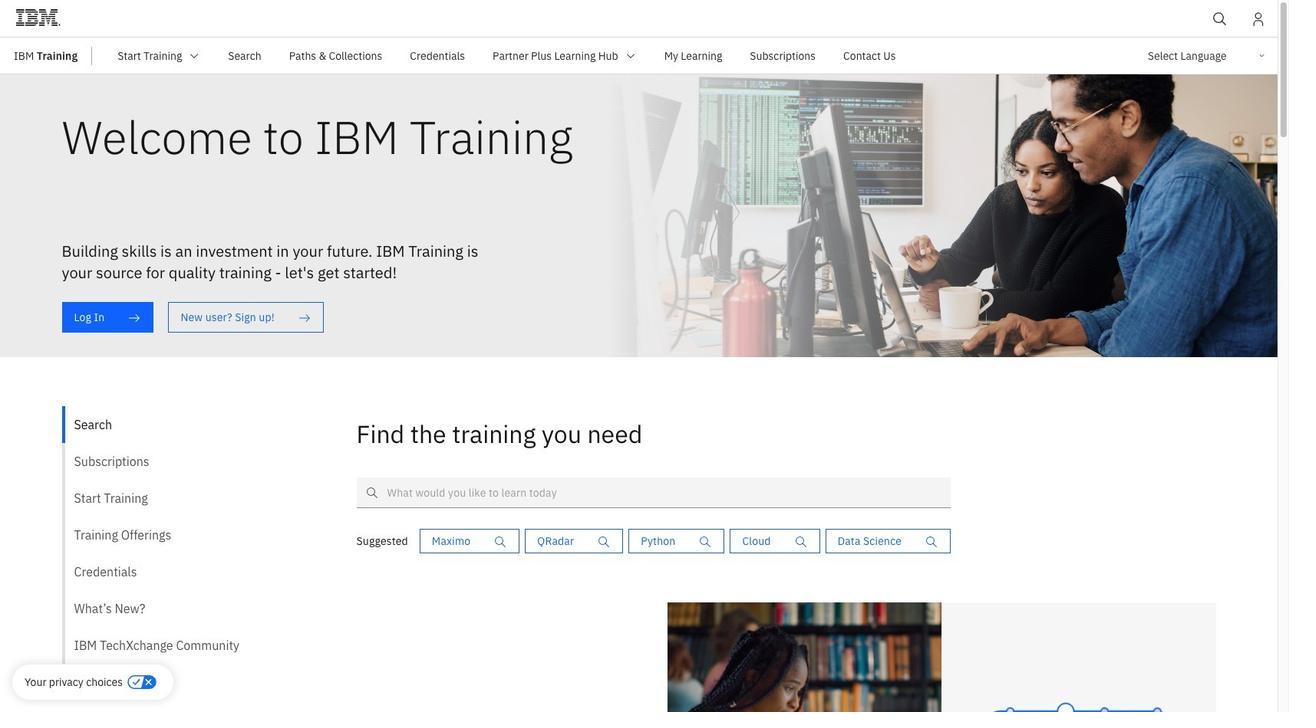 Task type: vqa. For each thing, say whether or not it's contained in the screenshot.
IBM Platform Name element
yes



Task type: locate. For each thing, give the bounding box(es) containing it.
What would you like to learn today text field
[[356, 478, 951, 509]]

search image
[[1213, 12, 1228, 27]]

ibm platform name element
[[0, 0, 1278, 44], [0, 38, 1278, 74], [104, 38, 1278, 74]]

notifications image
[[1251, 12, 1266, 27]]

start training image
[[188, 49, 201, 62]]

your privacy choices element
[[25, 675, 123, 691]]



Task type: describe. For each thing, give the bounding box(es) containing it.
partner plus learning hub image
[[624, 49, 637, 62]]

What would you like to learn today search field
[[356, 478, 951, 509]]



